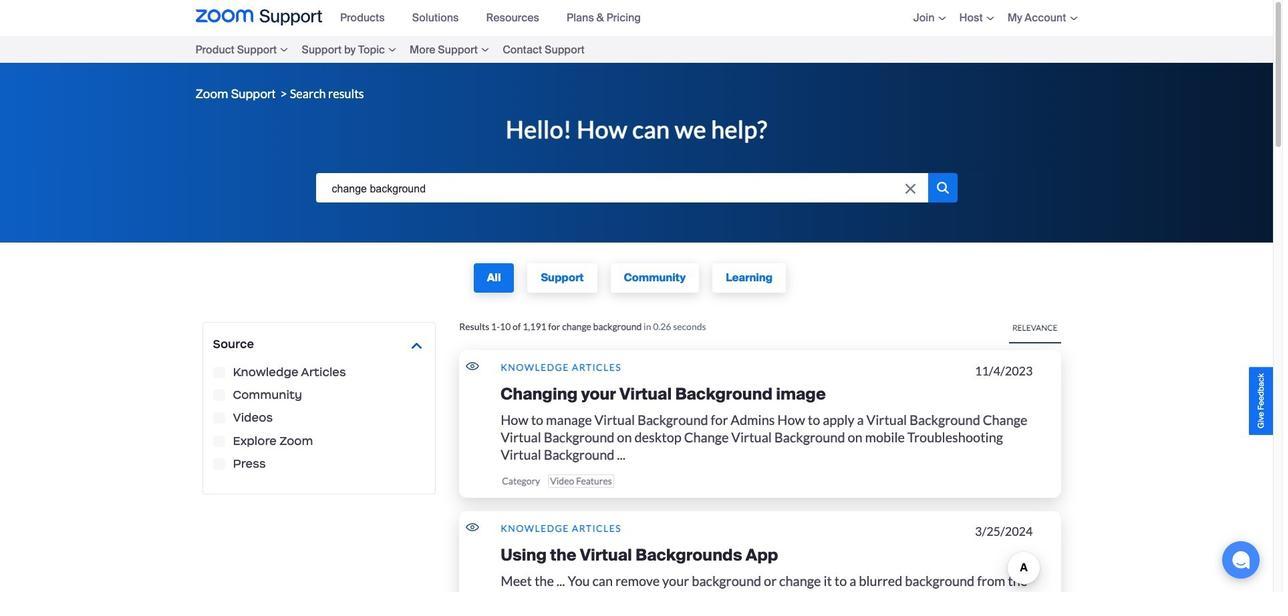 Task type: locate. For each thing, give the bounding box(es) containing it.
Sort results by Relevance radio
[[1013, 322, 1058, 334]]

menu bar
[[332, 0, 661, 36], [894, 0, 1078, 36], [196, 36, 632, 63]]

None search field
[[316, 173, 928, 205]]

Knowledge Articles 397 results button
[[213, 367, 225, 379]]

search image
[[937, 182, 949, 194]]

Videos 3 results button
[[213, 413, 225, 424]]

Search text field
[[316, 173, 928, 205]]

quickview image
[[466, 362, 480, 370], [466, 362, 480, 370], [466, 524, 480, 532]]

Community 568 results button
[[213, 390, 225, 401]]

Press 1 result button
[[213, 459, 225, 470]]

group
[[213, 356, 425, 484]]

clear image
[[906, 184, 916, 194], [906, 184, 916, 194]]

search image
[[937, 182, 949, 194]]

quickview image
[[466, 524, 480, 532]]



Task type: describe. For each thing, give the bounding box(es) containing it.
arrow up image
[[412, 343, 422, 349]]

open chat image
[[1232, 551, 1251, 570]]

arrow up image
[[412, 341, 422, 351]]

zoom support image
[[196, 9, 322, 27]]

Explore Zoom 222 results button
[[213, 436, 225, 447]]



Task type: vqa. For each thing, say whether or not it's contained in the screenshot.
View within the Phone : Call a phone number using Zoom Phone. To use this feature, you must assign a Zoom Phone license to the room . Contacts : View contacts and start an instant meeting .
no



